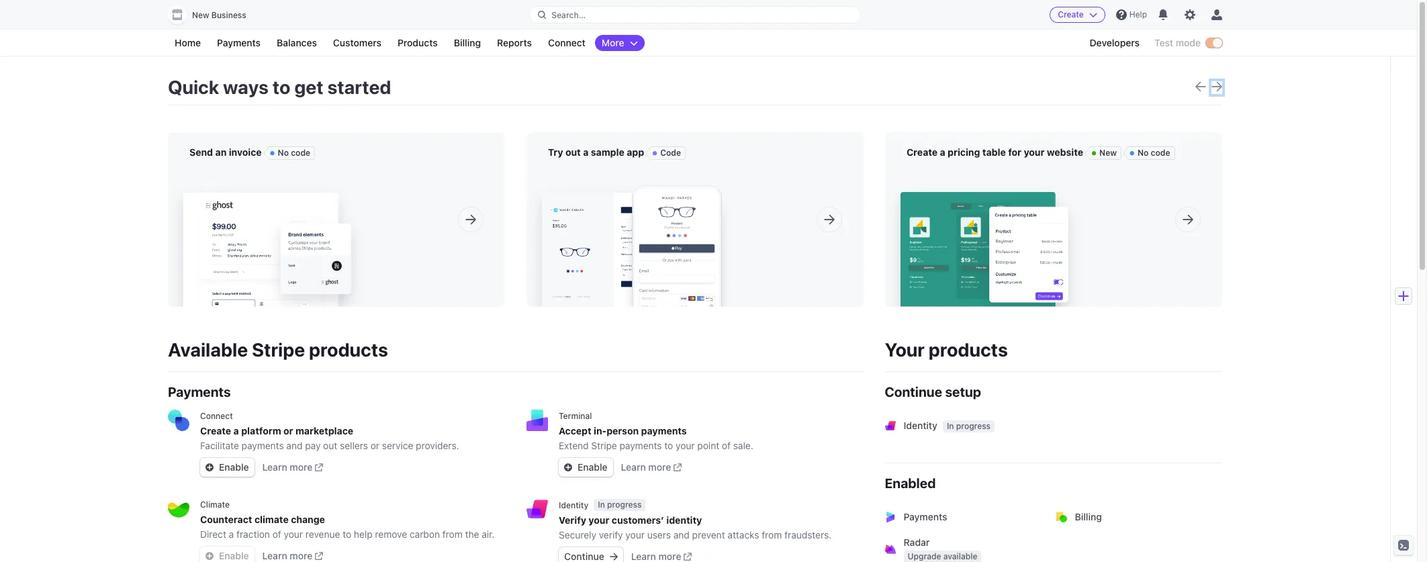 Task type: vqa. For each thing, say whether or not it's contained in the screenshot.
1st products from right
yes



Task type: describe. For each thing, give the bounding box(es) containing it.
test mode
[[1155, 37, 1201, 48]]

balances
[[277, 37, 317, 48]]

code for new
[[1151, 148, 1170, 158]]

create button
[[1050, 7, 1106, 23]]

connect for connect create a platform or marketplace facilitate payments and pay out sellers or service providers.
[[200, 411, 233, 421]]

quick ways to get started
[[168, 76, 391, 98]]

code inside explore a working code sample to integrate a prebuilt checkout form.
[[627, 166, 649, 177]]

2 vertical spatial payments
[[904, 511, 948, 523]]

products link
[[391, 35, 444, 51]]

learn for to
[[621, 461, 646, 473]]

prebuilt
[[745, 166, 779, 177]]

enable link for facilitate
[[200, 458, 254, 477]]

continue setup
[[885, 384, 982, 400]]

by
[[270, 166, 281, 177]]

your inside climate counteract climate change direct a fraction of your revenue to help remove carbon from the air.
[[284, 529, 303, 540]]

developers
[[1090, 37, 1140, 48]]

verify
[[559, 515, 586, 526]]

your up verify
[[589, 515, 610, 526]]

air.
[[482, 529, 495, 540]]

to inside climate counteract climate change direct a fraction of your revenue to help remove carbon from the air.
[[343, 529, 351, 540]]

try out a sample app
[[548, 146, 644, 158]]

more button
[[595, 35, 645, 51]]

1 horizontal spatial or
[[371, 440, 380, 451]]

identity
[[667, 515, 702, 526]]

create a pricing table for your website
[[907, 146, 1083, 158]]

reports
[[497, 37, 532, 48]]

code for send an invoice
[[291, 148, 310, 158]]

home
[[175, 37, 201, 48]]

users
[[647, 529, 671, 541]]

1 horizontal spatial billing link
[[1049, 501, 1222, 533]]

a down "send an invoice"
[[222, 166, 228, 177]]

stripe inside terminal accept in-person payments extend stripe payments to your point of sale.
[[591, 440, 617, 451]]

explore a working code sample to integrate a prebuilt checkout form.
[[548, 166, 779, 191]]

for
[[1008, 146, 1022, 158]]

connect for connect
[[548, 37, 586, 48]]

0 horizontal spatial identity
[[559, 500, 589, 510]]

revenue
[[306, 529, 340, 540]]

new for new business
[[192, 10, 209, 20]]

0 vertical spatial out
[[566, 146, 581, 158]]

sending
[[283, 166, 318, 177]]

1 vertical spatial payments
[[168, 384, 231, 400]]

connect link
[[541, 35, 592, 51]]

page.
[[248, 179, 273, 191]]

learn more for your
[[262, 550, 313, 562]]

climate
[[200, 500, 230, 510]]

pricing
[[948, 146, 980, 158]]

home link
[[168, 35, 208, 51]]

person
[[607, 425, 639, 437]]

from inside climate counteract climate change direct a fraction of your revenue to help remove carbon from the air.
[[442, 529, 463, 540]]

point
[[697, 440, 719, 451]]

enable button
[[200, 547, 254, 562]]

create inside connect create a platform or marketplace facilitate payments and pay out sellers or service providers.
[[200, 425, 231, 437]]

svg image for securely verify your users and prevent attacks from fraudsters.
[[610, 553, 618, 561]]

counteract
[[200, 514, 252, 525]]

customers link
[[326, 35, 388, 51]]

your products
[[885, 339, 1008, 361]]

balances link
[[270, 35, 324, 51]]

explore
[[548, 166, 580, 177]]

shift section content right image
[[1212, 81, 1222, 92]]

out inside connect create a platform or marketplace facilitate payments and pay out sellers or service providers.
[[323, 440, 337, 451]]

a right the try
[[583, 146, 589, 158]]

radar
[[904, 537, 930, 548]]

svg image
[[206, 464, 214, 472]]

test
[[1155, 37, 1173, 48]]

fraudsters.
[[785, 529, 832, 541]]

of inside climate counteract climate change direct a fraction of your revenue to help remove carbon from the air.
[[273, 529, 281, 540]]

collect
[[189, 166, 220, 177]]

mode
[[1176, 37, 1201, 48]]

your
[[885, 339, 925, 361]]

no for new
[[1138, 148, 1149, 158]]

available stripe products
[[168, 339, 388, 361]]

website
[[1047, 146, 1083, 158]]

verify
[[599, 529, 623, 541]]

available
[[168, 339, 248, 361]]

developers link
[[1083, 35, 1147, 51]]

branded
[[328, 166, 364, 177]]

0 vertical spatial billing
[[454, 37, 481, 48]]

pay
[[305, 440, 321, 451]]

business
[[211, 10, 246, 20]]

more for to
[[648, 461, 671, 473]]

your down customers'
[[626, 529, 645, 541]]

from inside verify your customers' identity securely verify your users and prevent attacks from fraudsters.
[[762, 529, 782, 541]]

app
[[627, 146, 644, 158]]

0 horizontal spatial in
[[598, 500, 605, 510]]

collect a payment by sending a branded invoice email and payment page.
[[189, 166, 422, 191]]

your right for
[[1024, 146, 1045, 158]]

0 vertical spatial in
[[947, 421, 954, 431]]

in-
[[594, 425, 607, 437]]

search…
[[552, 10, 586, 20]]

a right explore
[[583, 166, 588, 177]]

direct
[[200, 529, 226, 540]]

of inside terminal accept in-person payments extend stripe payments to your point of sale.
[[722, 440, 731, 451]]

fraction
[[236, 529, 270, 540]]

verify your customers' identity securely verify your users and prevent attacks from fraudsters.
[[559, 515, 832, 541]]

1 horizontal spatial in progress
[[947, 421, 991, 431]]

code
[[660, 148, 681, 158]]

learn more link for and
[[262, 461, 323, 474]]

setup
[[946, 384, 982, 400]]

more for your
[[290, 550, 313, 562]]

integrate
[[696, 166, 735, 177]]

new business
[[192, 10, 246, 20]]

an
[[215, 146, 227, 158]]

checkout
[[548, 179, 588, 191]]

new for new
[[1100, 148, 1117, 158]]

create for create
[[1058, 9, 1084, 19]]

prevent
[[692, 529, 725, 541]]

help button
[[1111, 4, 1153, 26]]

extend
[[559, 440, 589, 451]]

your inside terminal accept in-person payments extend stripe payments to your point of sale.
[[676, 440, 695, 451]]

and for connect create a platform or marketplace facilitate payments and pay out sellers or service providers.
[[286, 440, 303, 451]]

radar upgrade available
[[904, 537, 978, 562]]

1 horizontal spatial payments link
[[877, 501, 1051, 533]]

0 horizontal spatial payments link
[[210, 35, 267, 51]]

invoice inside collect a payment by sending a branded invoice email and payment page.
[[367, 166, 397, 177]]

0 vertical spatial invoice
[[229, 146, 262, 158]]

get
[[294, 76, 324, 98]]

0 vertical spatial payments
[[217, 37, 261, 48]]

form.
[[591, 179, 613, 191]]

accept
[[559, 425, 592, 437]]

1 vertical spatial payment
[[208, 179, 246, 191]]



Task type: locate. For each thing, give the bounding box(es) containing it.
0 horizontal spatial of
[[273, 529, 281, 540]]

2 products from the left
[[929, 339, 1008, 361]]

to left integrate
[[685, 166, 694, 177]]

and left pay
[[286, 440, 303, 451]]

a inside climate counteract climate change direct a fraction of your revenue to help remove carbon from the air.
[[229, 529, 234, 540]]

no
[[278, 148, 289, 158], [1138, 148, 1149, 158]]

0 horizontal spatial from
[[442, 529, 463, 540]]

more
[[290, 461, 313, 473], [648, 461, 671, 473], [290, 550, 313, 562]]

payments
[[217, 37, 261, 48], [168, 384, 231, 400], [904, 511, 948, 523]]

create inside create button
[[1058, 9, 1084, 19]]

create up facilitate
[[200, 425, 231, 437]]

climate
[[255, 514, 289, 525]]

learn more link down terminal accept in-person payments extend stripe payments to your point of sale.
[[621, 461, 682, 474]]

in progress up customers'
[[598, 500, 642, 510]]

more
[[602, 37, 624, 48]]

or right sellers on the bottom of page
[[371, 440, 380, 451]]

1 horizontal spatial progress
[[957, 421, 991, 431]]

1 horizontal spatial enable link
[[559, 458, 613, 477]]

terminal
[[559, 411, 592, 421]]

stripe
[[252, 339, 305, 361], [591, 440, 617, 451]]

sellers
[[340, 440, 368, 451]]

1 vertical spatial billing
[[1075, 511, 1102, 523]]

sale.
[[733, 440, 753, 451]]

enable inside "enable" button
[[219, 550, 249, 562]]

1 horizontal spatial connect
[[548, 37, 586, 48]]

no code for send an invoice
[[278, 148, 310, 158]]

sample down code
[[651, 166, 683, 177]]

payments link down business
[[210, 35, 267, 51]]

0 vertical spatial and
[[189, 179, 206, 191]]

0 horizontal spatial connect
[[200, 411, 233, 421]]

in
[[947, 421, 954, 431], [598, 500, 605, 510]]

more for and
[[290, 461, 313, 473]]

0 vertical spatial payments link
[[210, 35, 267, 51]]

learn down fraction
[[262, 550, 287, 562]]

0 vertical spatial connect
[[548, 37, 586, 48]]

learn more down terminal accept in-person payments extend stripe payments to your point of sale.
[[621, 461, 671, 473]]

0 horizontal spatial new
[[192, 10, 209, 20]]

working
[[591, 166, 625, 177]]

the
[[465, 529, 479, 540]]

code
[[291, 148, 310, 158], [1151, 148, 1170, 158], [627, 166, 649, 177]]

more down pay
[[290, 461, 313, 473]]

send
[[189, 146, 213, 158]]

learn down person
[[621, 461, 646, 473]]

1 horizontal spatial billing
[[1075, 511, 1102, 523]]

reports link
[[490, 35, 539, 51]]

service
[[382, 440, 413, 451]]

learn more link down pay
[[262, 461, 323, 474]]

enable link down facilitate
[[200, 458, 254, 477]]

progress up customers'
[[607, 500, 642, 510]]

payment up page. at the left top of the page
[[230, 166, 268, 177]]

1 products from the left
[[309, 339, 388, 361]]

1 enable link from the left
[[200, 458, 254, 477]]

0 vertical spatial in progress
[[947, 421, 991, 431]]

learn
[[262, 461, 287, 473], [621, 461, 646, 473], [262, 550, 287, 562]]

svg image inside enable link
[[564, 464, 572, 472]]

terminal accept in-person payments extend stripe payments to your point of sale.
[[559, 411, 753, 451]]

providers.
[[416, 440, 459, 451]]

quick
[[168, 76, 219, 98]]

a right sending
[[320, 166, 325, 177]]

out down 'marketplace'
[[323, 440, 337, 451]]

0 vertical spatial sample
[[591, 146, 625, 158]]

0 vertical spatial payment
[[230, 166, 268, 177]]

learn more link
[[262, 461, 323, 474], [621, 461, 682, 474], [262, 549, 323, 562]]

1 vertical spatial payments link
[[877, 501, 1051, 533]]

new left business
[[192, 10, 209, 20]]

0 horizontal spatial code
[[291, 148, 310, 158]]

a left pricing
[[940, 146, 946, 158]]

no for send an invoice
[[278, 148, 289, 158]]

a
[[583, 146, 589, 158], [940, 146, 946, 158], [222, 166, 228, 177], [320, 166, 325, 177], [583, 166, 588, 177], [738, 166, 743, 177], [234, 425, 239, 437], [229, 529, 234, 540]]

learn more link for your
[[262, 549, 323, 562]]

from
[[442, 529, 463, 540], [762, 529, 782, 541]]

new right website
[[1100, 148, 1117, 158]]

and inside verify your customers' identity securely verify your users and prevent attacks from fraudsters.
[[674, 529, 690, 541]]

available
[[944, 551, 978, 562]]

1 vertical spatial or
[[371, 440, 380, 451]]

enable down fraction
[[219, 550, 249, 562]]

out right the try
[[566, 146, 581, 158]]

learn more link for to
[[621, 461, 682, 474]]

facilitate
[[200, 440, 239, 451]]

send an invoice
[[189, 146, 262, 158]]

1 horizontal spatial out
[[566, 146, 581, 158]]

1 vertical spatial connect
[[200, 411, 233, 421]]

and down identity
[[674, 529, 690, 541]]

0 horizontal spatial products
[[309, 339, 388, 361]]

1 horizontal spatial invoice
[[367, 166, 397, 177]]

svg image down verify
[[610, 553, 618, 561]]

to inside terminal accept in-person payments extend stripe payments to your point of sale.
[[665, 440, 673, 451]]

invoice left email
[[367, 166, 397, 177]]

enable link down "extend"
[[559, 458, 613, 477]]

billing link
[[447, 35, 488, 51], [1049, 501, 1222, 533]]

svg image down direct
[[206, 552, 214, 560]]

0 vertical spatial progress
[[957, 421, 991, 431]]

to inside explore a working code sample to integrate a prebuilt checkout form.
[[685, 166, 694, 177]]

payments down business
[[217, 37, 261, 48]]

your left point
[[676, 440, 695, 451]]

more down revenue
[[290, 550, 313, 562]]

learn down platform
[[262, 461, 287, 473]]

0 horizontal spatial enable link
[[200, 458, 254, 477]]

0 horizontal spatial in progress
[[598, 500, 642, 510]]

payments link up available
[[877, 501, 1051, 533]]

1 vertical spatial create
[[907, 146, 938, 158]]

1 vertical spatial out
[[323, 440, 337, 451]]

1 horizontal spatial create
[[907, 146, 938, 158]]

1 no code from the left
[[278, 148, 310, 158]]

invoice right an
[[229, 146, 262, 158]]

0 horizontal spatial billing
[[454, 37, 481, 48]]

1 horizontal spatial svg image
[[564, 464, 572, 472]]

1 vertical spatial new
[[1100, 148, 1117, 158]]

enable for facilitate
[[219, 461, 249, 473]]

1 vertical spatial progress
[[607, 500, 642, 510]]

1 vertical spatial and
[[286, 440, 303, 451]]

a down counteract on the left
[[229, 529, 234, 540]]

help
[[1130, 9, 1147, 19]]

0 horizontal spatial svg image
[[206, 552, 214, 560]]

1 horizontal spatial sample
[[651, 166, 683, 177]]

1 horizontal spatial in
[[947, 421, 954, 431]]

1 vertical spatial in
[[598, 500, 605, 510]]

connect down search…
[[548, 37, 586, 48]]

learn for your
[[262, 550, 287, 562]]

1 vertical spatial of
[[273, 529, 281, 540]]

climate counteract climate change direct a fraction of your revenue to help remove carbon from the air.
[[200, 500, 495, 540]]

1 vertical spatial sample
[[651, 166, 683, 177]]

1 horizontal spatial and
[[286, 440, 303, 451]]

create left pricing
[[907, 146, 938, 158]]

1 vertical spatial in progress
[[598, 500, 642, 510]]

sample inside explore a working code sample to integrate a prebuilt checkout form.
[[651, 166, 683, 177]]

1 horizontal spatial no code
[[1138, 148, 1170, 158]]

from left the the
[[442, 529, 463, 540]]

shift section content left image
[[1196, 81, 1206, 92]]

remove
[[375, 529, 407, 540]]

identity up verify
[[559, 500, 589, 510]]

0 horizontal spatial out
[[323, 440, 337, 451]]

Search… text field
[[530, 6, 860, 23]]

0 horizontal spatial stripe
[[252, 339, 305, 361]]

0 horizontal spatial progress
[[607, 500, 642, 510]]

to
[[273, 76, 290, 98], [685, 166, 694, 177], [665, 440, 673, 451], [343, 529, 351, 540]]

1 horizontal spatial from
[[762, 529, 782, 541]]

from right attacks
[[762, 529, 782, 541]]

of left sale.
[[722, 440, 731, 451]]

in progress
[[947, 421, 991, 431], [598, 500, 642, 510]]

in progress down setup
[[947, 421, 991, 431]]

0 vertical spatial stripe
[[252, 339, 305, 361]]

0 horizontal spatial no code
[[278, 148, 310, 158]]

a inside connect create a platform or marketplace facilitate payments and pay out sellers or service providers.
[[234, 425, 239, 437]]

and
[[189, 179, 206, 191], [286, 440, 303, 451], [674, 529, 690, 541]]

to left help
[[343, 529, 351, 540]]

invoice
[[229, 146, 262, 158], [367, 166, 397, 177]]

learn more link down revenue
[[262, 549, 323, 562]]

0 vertical spatial billing link
[[447, 35, 488, 51]]

enable right svg icon
[[219, 461, 249, 473]]

2 vertical spatial and
[[674, 529, 690, 541]]

enable link
[[200, 458, 254, 477], [559, 458, 613, 477]]

progress down setup
[[957, 421, 991, 431]]

new inside button
[[192, 10, 209, 20]]

billing
[[454, 37, 481, 48], [1075, 511, 1102, 523]]

1 vertical spatial billing link
[[1049, 501, 1222, 533]]

0 vertical spatial identity
[[904, 420, 938, 431]]

create up the developers link
[[1058, 9, 1084, 19]]

started
[[327, 76, 391, 98]]

customers'
[[612, 515, 664, 526]]

identity
[[904, 420, 938, 431], [559, 500, 589, 510]]

1 horizontal spatial code
[[627, 166, 649, 177]]

carbon
[[410, 529, 440, 540]]

your down change on the left bottom
[[284, 529, 303, 540]]

in down setup
[[947, 421, 954, 431]]

svg image for extend stripe payments to your point of sale.
[[564, 464, 572, 472]]

and inside connect create a platform or marketplace facilitate payments and pay out sellers or service providers.
[[286, 440, 303, 451]]

a left prebuilt
[[738, 166, 743, 177]]

learn more
[[262, 461, 313, 473], [621, 461, 671, 473], [262, 550, 313, 562]]

0 horizontal spatial invoice
[[229, 146, 262, 158]]

continue
[[885, 384, 943, 400]]

0 vertical spatial or
[[284, 425, 293, 437]]

1 vertical spatial stripe
[[591, 440, 617, 451]]

create for create a pricing table for your website
[[907, 146, 938, 158]]

0 horizontal spatial billing link
[[447, 35, 488, 51]]

create
[[1058, 9, 1084, 19], [907, 146, 938, 158], [200, 425, 231, 437]]

no code for new
[[1138, 148, 1170, 158]]

payment
[[230, 166, 268, 177], [208, 179, 246, 191]]

out
[[566, 146, 581, 158], [323, 440, 337, 451]]

learn more down climate
[[262, 550, 313, 562]]

svg image down "extend"
[[564, 464, 572, 472]]

0 horizontal spatial and
[[189, 179, 206, 191]]

learn more for and
[[262, 461, 313, 473]]

0 vertical spatial of
[[722, 440, 731, 451]]

more down terminal accept in-person payments extend stripe payments to your point of sale.
[[648, 461, 671, 473]]

Search… search field
[[530, 6, 860, 23]]

enabled
[[885, 476, 936, 491]]

to left get
[[273, 76, 290, 98]]

svg image
[[564, 464, 572, 472], [206, 552, 214, 560], [610, 553, 618, 561]]

and inside collect a payment by sending a branded invoice email and payment page.
[[189, 179, 206, 191]]

payments for facilitate payments and pay out sellers or service providers.
[[242, 440, 284, 451]]

payments down platform
[[242, 440, 284, 451]]

2 horizontal spatial code
[[1151, 148, 1170, 158]]

of
[[722, 440, 731, 451], [273, 529, 281, 540]]

2 horizontal spatial svg image
[[610, 553, 618, 561]]

help
[[354, 529, 373, 540]]

0 horizontal spatial sample
[[591, 146, 625, 158]]

enable for stripe
[[578, 461, 608, 473]]

connect
[[548, 37, 586, 48], [200, 411, 233, 421]]

connect up facilitate
[[200, 411, 233, 421]]

2 vertical spatial create
[[200, 425, 231, 437]]

and down collect
[[189, 179, 206, 191]]

connect inside "link"
[[548, 37, 586, 48]]

0 vertical spatial create
[[1058, 9, 1084, 19]]

1 vertical spatial invoice
[[367, 166, 397, 177]]

new
[[192, 10, 209, 20], [1100, 148, 1117, 158]]

change
[[291, 514, 325, 525]]

products
[[309, 339, 388, 361], [929, 339, 1008, 361]]

0 vertical spatial new
[[192, 10, 209, 20]]

attacks
[[728, 529, 759, 541]]

table
[[983, 146, 1006, 158]]

marketplace
[[296, 425, 353, 437]]

payments inside connect create a platform or marketplace facilitate payments and pay out sellers or service providers.
[[242, 440, 284, 451]]

payments right person
[[641, 425, 687, 437]]

1 vertical spatial identity
[[559, 500, 589, 510]]

identity down continue
[[904, 420, 938, 431]]

and for verify your customers' identity securely verify your users and prevent attacks from fraudsters.
[[674, 529, 690, 541]]

learn for and
[[262, 461, 287, 473]]

1 horizontal spatial stripe
[[591, 440, 617, 451]]

to left point
[[665, 440, 673, 451]]

toolbar
[[1196, 81, 1222, 94]]

products
[[398, 37, 438, 48]]

enable down "extend"
[[578, 461, 608, 473]]

0 horizontal spatial or
[[284, 425, 293, 437]]

svg image inside "enable" button
[[206, 552, 214, 560]]

connect create a platform or marketplace facilitate payments and pay out sellers or service providers.
[[200, 411, 459, 451]]

learn more down pay
[[262, 461, 313, 473]]

1 horizontal spatial no
[[1138, 148, 1149, 158]]

payments down person
[[620, 440, 662, 451]]

2 enable link from the left
[[559, 458, 613, 477]]

1 horizontal spatial of
[[722, 440, 731, 451]]

or right platform
[[284, 425, 293, 437]]

in up verify
[[598, 500, 605, 510]]

1 horizontal spatial new
[[1100, 148, 1117, 158]]

2 no from the left
[[1138, 148, 1149, 158]]

securely
[[559, 529, 596, 541]]

payments for extend stripe payments to your point of sale.
[[620, 440, 662, 451]]

2 horizontal spatial and
[[674, 529, 690, 541]]

0 horizontal spatial no
[[278, 148, 289, 158]]

try
[[548, 146, 563, 158]]

new business button
[[168, 5, 260, 24]]

1 horizontal spatial products
[[929, 339, 1008, 361]]

connect inside connect create a platform or marketplace facilitate payments and pay out sellers or service providers.
[[200, 411, 233, 421]]

ways
[[223, 76, 269, 98]]

0 horizontal spatial create
[[200, 425, 231, 437]]

progress
[[957, 421, 991, 431], [607, 500, 642, 510]]

payment down collect
[[208, 179, 246, 191]]

customers
[[333, 37, 381, 48]]

1 no from the left
[[278, 148, 289, 158]]

2 no code from the left
[[1138, 148, 1170, 158]]

payments up radar
[[904, 511, 948, 523]]

2 horizontal spatial create
[[1058, 9, 1084, 19]]

sample up the working
[[591, 146, 625, 158]]

your
[[1024, 146, 1045, 158], [676, 440, 695, 451], [589, 515, 610, 526], [284, 529, 303, 540], [626, 529, 645, 541]]

learn more for to
[[621, 461, 671, 473]]

of down climate
[[273, 529, 281, 540]]

a up facilitate
[[234, 425, 239, 437]]

payments down available
[[168, 384, 231, 400]]

enable link for stripe
[[559, 458, 613, 477]]

1 horizontal spatial identity
[[904, 420, 938, 431]]



